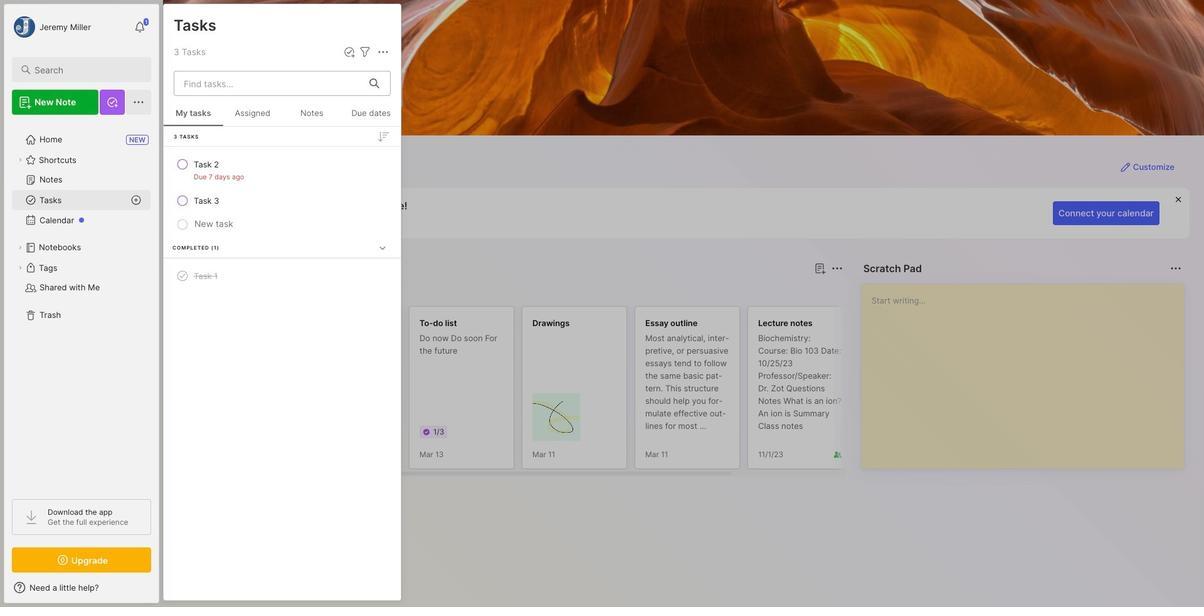 Task type: describe. For each thing, give the bounding box(es) containing it.
1 row from the top
[[169, 153, 396, 187]]

Account field
[[12, 14, 91, 40]]

expand tags image
[[16, 264, 24, 272]]

none search field inside "main" element
[[35, 62, 140, 77]]

click to collapse image
[[158, 584, 168, 599]]

collapse 01_completed image
[[376, 242, 389, 254]]

new task image
[[343, 46, 356, 58]]

Filter tasks field
[[358, 45, 373, 60]]

expand notebooks image
[[16, 244, 24, 252]]

3 row from the top
[[169, 265, 396, 287]]

more actions and view options image
[[376, 45, 391, 60]]

task 1 0 cell
[[194, 270, 218, 282]]

task 3 1 cell
[[194, 194, 219, 207]]

filter tasks image
[[358, 45, 373, 60]]

WHAT'S NEW field
[[4, 578, 159, 598]]

tree inside "main" element
[[4, 122, 159, 488]]

Sort options field
[[376, 129, 391, 144]]

Find tasks… text field
[[176, 73, 362, 94]]

sort options image
[[376, 129, 391, 144]]

1 vertical spatial row group
[[183, 306, 974, 477]]

0 vertical spatial row group
[[164, 127, 401, 298]]

thumbnail image
[[533, 393, 580, 441]]



Task type: vqa. For each thing, say whether or not it's contained in the screenshot.
Upgrade
no



Task type: locate. For each thing, give the bounding box(es) containing it.
row
[[169, 153, 396, 187], [169, 189, 396, 212], [169, 265, 396, 287]]

task 2 0 cell
[[194, 158, 219, 171]]

More actions and view options field
[[373, 45, 391, 60]]

Search text field
[[35, 64, 140, 76]]

tree
[[4, 122, 159, 488]]

Start writing… text field
[[872, 284, 1184, 459]]

2 row from the top
[[169, 189, 396, 212]]

row group
[[164, 127, 401, 298], [183, 306, 974, 477]]

None search field
[[35, 62, 140, 77]]

main element
[[0, 0, 163, 607]]

0 vertical spatial row
[[169, 153, 396, 187]]

2 vertical spatial row
[[169, 265, 396, 287]]

1 vertical spatial row
[[169, 189, 396, 212]]

tab
[[186, 284, 223, 299]]



